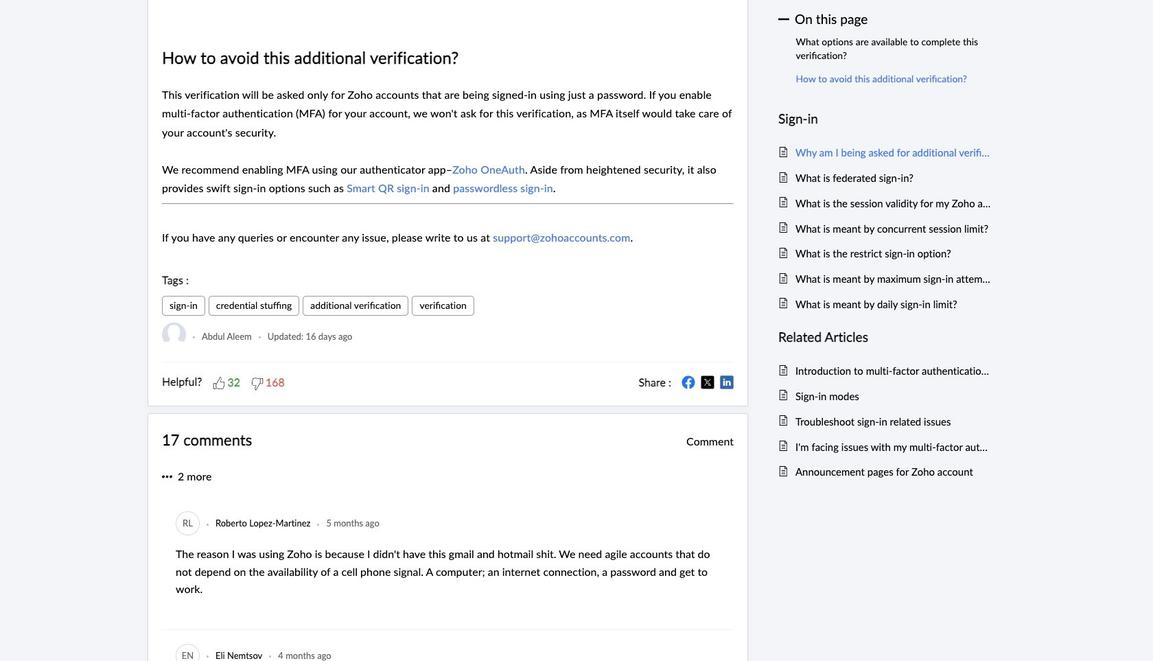 Task type: describe. For each thing, give the bounding box(es) containing it.
linkedin image
[[720, 376, 734, 389]]

2 heading from the top
[[778, 327, 992, 348]]

facebook image
[[682, 376, 695, 389]]



Task type: locate. For each thing, give the bounding box(es) containing it.
1 heading from the top
[[778, 109, 992, 130]]

1 vertical spatial heading
[[778, 327, 992, 348]]

heading
[[778, 109, 992, 130], [778, 327, 992, 348]]

0 vertical spatial heading
[[778, 109, 992, 130]]

twitter image
[[701, 376, 715, 389]]



Task type: vqa. For each thing, say whether or not it's contained in the screenshot.
USER PREFERENCE image
no



